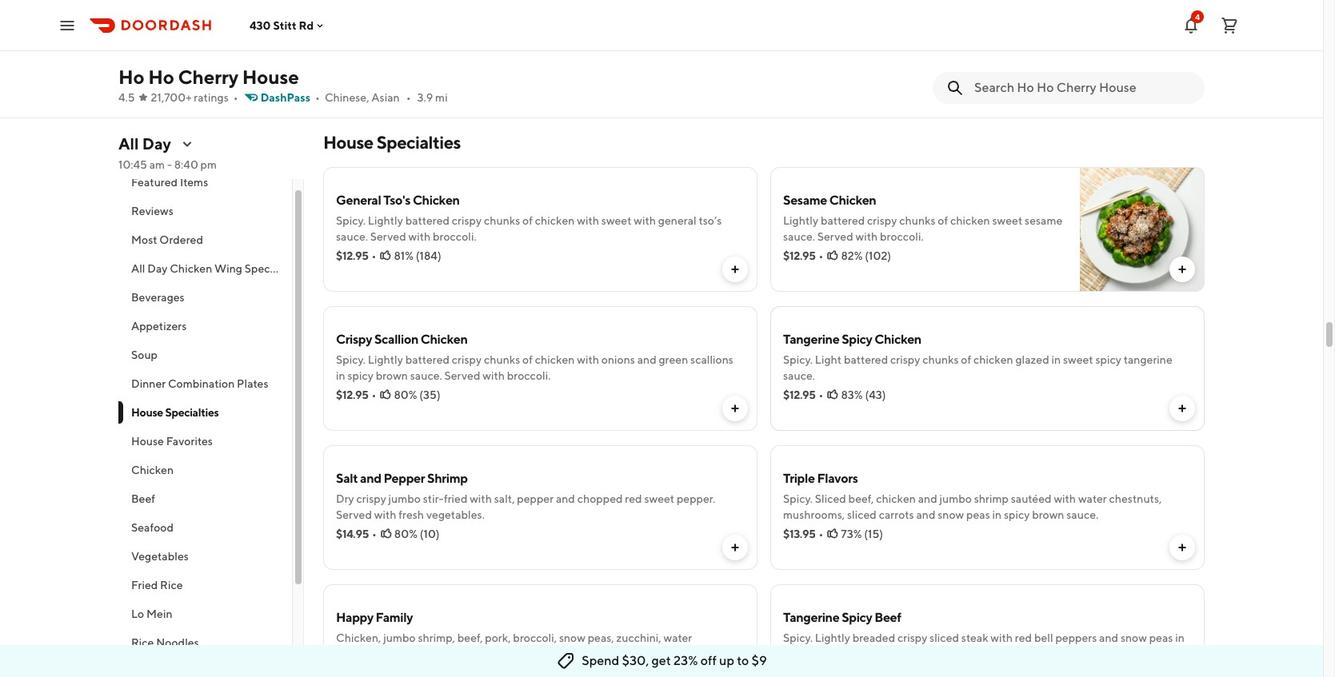 Task type: describe. For each thing, give the bounding box(es) containing it.
3.9
[[417, 91, 433, 104]]

broccoli. inside sesame chicken lightly battered crispy chunks of chicken sweet sesame sauce. served with broccoli.
[[880, 230, 924, 243]]

served inside general tso's chicken spicy. lightly battered crispy chunks of chicken with sweet with general tso's sauce. served with broccoli.
[[370, 230, 406, 243]]

jumbo inside the salt and pepper shrimp dry crispy jumbo stir-fried with salt, pepper and chopped red sweet pepper. served with fresh vegetables.
[[389, 493, 421, 506]]

with inside sesame chicken lightly battered crispy chunks of chicken sweet sesame sauce. served with broccoli.
[[856, 230, 878, 243]]

sliced inside tangerine spicy beef spicy. lightly breaded crispy sliced steak with red bell peppers and snow peas in sweet tangerine peeled sauce.
[[930, 632, 960, 645]]

featured
[[131, 176, 178, 189]]

-
[[167, 158, 172, 171]]

all for all day
[[118, 134, 139, 153]]

all day chicken wing specials button
[[118, 254, 292, 283]]

snow inside the happy family chicken, jumbo shrimp, beef, pork, broccoli, snow peas, zucchini, water chestnuts, carrots, mushrooms and baby corn with brown sauce.
[[559, 632, 586, 645]]

salt and pepper shrimp dry crispy jumbo stir-fried with salt, pepper and chopped red sweet pepper. served with fresh vegetables.
[[336, 471, 716, 522]]

2 ho from the left
[[148, 66, 174, 88]]

0 items, open order cart image
[[1220, 16, 1240, 35]]

with inside triple flavors spicy. sliced beef, chicken and jumbo shrimp sautéed with water chestnuts, mushrooms, sliced carrots and snow peas in spicy brown sauce.
[[1054, 493, 1076, 506]]

sesame
[[783, 193, 827, 208]]

combination
[[168, 378, 235, 391]]

beverages
[[131, 291, 185, 304]]

1 ho from the left
[[118, 66, 144, 88]]

house inside button
[[131, 435, 164, 448]]

crispy scallion chicken spicy. lightly battered crispy chunks of chicken with onions and green scallions in spicy brown sauce. served with broccoli.
[[336, 332, 734, 383]]

peas inside tangerine spicy beef spicy. lightly breaded crispy sliced steak with red bell peppers and snow peas in sweet tangerine peeled sauce.
[[1150, 632, 1173, 645]]

spicy. inside tangerine spicy beef spicy. lightly breaded crispy sliced steak with red bell peppers and snow peas in sweet tangerine peeled sauce.
[[783, 632, 813, 645]]

mushrooms,
[[783, 509, 845, 522]]

corn
[[541, 648, 564, 661]]

chicken inside sesame chicken lightly battered crispy chunks of chicken sweet sesame sauce. served with broccoli.
[[951, 214, 990, 227]]

fried
[[444, 493, 468, 506]]

favorites
[[166, 435, 213, 448]]

dinner
[[131, 378, 166, 391]]

ratings
[[194, 91, 229, 104]]

seafood
[[131, 522, 174, 535]]

salt
[[336, 471, 358, 487]]

crispy for tangerine spicy beef spicy. lightly breaded crispy sliced steak with red bell peppers and snow peas in sweet tangerine peeled sauce.
[[898, 632, 928, 645]]

pepper
[[384, 471, 425, 487]]

sautéed
[[1011, 493, 1052, 506]]

peas,
[[588, 632, 614, 645]]

Item Search search field
[[975, 79, 1192, 97]]

dashpass •
[[261, 91, 320, 104]]

broccoli. inside general tso's chicken spicy. lightly battered crispy chunks of chicken with sweet with general tso's sauce. served with broccoli.
[[433, 230, 477, 243]]

peas inside triple flavors spicy. sliced beef, chicken and jumbo shrimp sautéed with water chestnuts, mushrooms, sliced carrots and snow peas in spicy brown sauce.
[[967, 509, 990, 522]]

sliced inside triple flavors spicy. sliced beef, chicken and jumbo shrimp sautéed with water chestnuts, mushrooms, sliced carrots and snow peas in spicy brown sauce.
[[847, 509, 877, 522]]

chinese, asian • 3.9 mi
[[325, 91, 448, 104]]

house up dashpass
[[242, 66, 299, 88]]

dry
[[336, 493, 354, 506]]

chunks for crispy scallion chicken
[[484, 354, 520, 367]]

80% (10)
[[394, 528, 440, 541]]

shrimp,
[[418, 632, 455, 645]]

sauce. inside triple flavors spicy. sliced beef, chicken and jumbo shrimp sautéed with water chestnuts, mushrooms, sliced carrots and snow peas in spicy brown sauce.
[[1067, 509, 1099, 522]]

0 horizontal spatial house specialties
[[131, 407, 219, 419]]

mein
[[146, 608, 172, 621]]

spend $30, get 23% off up to $9
[[582, 654, 767, 669]]

vegetables.
[[426, 509, 485, 522]]

tangerine for chicken
[[783, 332, 840, 347]]

73%
[[841, 528, 862, 541]]

lo mein
[[131, 608, 172, 621]]

rice noodles
[[131, 637, 199, 650]]

$12.95 for general
[[336, 250, 369, 262]]

with inside tangerine spicy beef spicy. lightly breaded crispy sliced steak with red bell peppers and snow peas in sweet tangerine peeled sauce.
[[991, 632, 1013, 645]]

red inside the salt and pepper shrimp dry crispy jumbo stir-fried with salt, pepper and chopped red sweet pepper. served with fresh vegetables.
[[625, 493, 642, 506]]

mi
[[435, 91, 448, 104]]

lightly for tangerine
[[815, 632, 851, 645]]

pm
[[201, 158, 217, 171]]

beef inside tangerine spicy beef spicy. lightly breaded crispy sliced steak with red bell peppers and snow peas in sweet tangerine peeled sauce.
[[875, 611, 902, 626]]

fried
[[131, 579, 158, 592]]

water for family
[[664, 632, 692, 645]]

83% (43)
[[841, 389, 886, 402]]

• for tangerine spicy chicken
[[819, 389, 824, 402]]

crispy for general tso's chicken spicy. lightly battered crispy chunks of chicken with sweet with general tso's sauce. served with broccoli.
[[452, 214, 482, 227]]

lo
[[131, 608, 144, 621]]

baby
[[514, 648, 539, 661]]

sauce. inside general tso's chicken spicy. lightly battered crispy chunks of chicken with sweet with general tso's sauce. served with broccoli.
[[336, 230, 368, 243]]

jumbo inside the happy family chicken, jumbo shrimp, beef, pork, broccoli, snow peas, zucchini, water chestnuts, carrots, mushrooms and baby corn with brown sauce.
[[383, 632, 416, 645]]

red inside tangerine spicy beef spicy. lightly breaded crispy sliced steak with red bell peppers and snow peas in sweet tangerine peeled sauce.
[[1015, 632, 1032, 645]]

21,700+
[[151, 91, 192, 104]]

beef, inside the happy family chicken, jumbo shrimp, beef, pork, broccoli, snow peas, zucchini, water chestnuts, carrots, mushrooms and baby corn with brown sauce.
[[458, 632, 483, 645]]

spicy. for tangerine spicy chicken
[[783, 354, 813, 367]]

ho ho cherry house
[[118, 66, 299, 88]]

add item to cart image for general tso's chicken
[[729, 263, 742, 276]]

chopped
[[578, 493, 623, 506]]

in inside tangerine spicy chicken spicy. light battered crispy chunks of chicken glazed in sweet spicy tangerine sauce.
[[1052, 354, 1061, 367]]

$30,
[[622, 654, 649, 669]]

$12.95 for crispy
[[336, 389, 369, 402]]

• for crispy scallion chicken
[[372, 389, 376, 402]]

beef inside "button"
[[131, 493, 155, 506]]

$9
[[752, 654, 767, 669]]

82%
[[841, 250, 863, 262]]

chestnuts, for family
[[336, 648, 389, 661]]

spicy for beef
[[842, 611, 873, 626]]

wing
[[215, 262, 242, 275]]

peppers
[[1056, 632, 1097, 645]]

lightly for general
[[368, 214, 403, 227]]

tso's
[[384, 193, 411, 208]]

$12.95 for tangerine
[[783, 389, 816, 402]]

81%
[[394, 250, 414, 262]]

green
[[659, 354, 688, 367]]

and inside the happy family chicken, jumbo shrimp, beef, pork, broccoli, snow peas, zucchini, water chestnuts, carrots, mushrooms and baby corn with brown sauce.
[[493, 648, 512, 661]]

served inside crispy scallion chicken spicy. lightly battered crispy chunks of chicken with onions and green scallions in spicy brown sauce. served with broccoli.
[[445, 370, 481, 383]]

• left the chinese,
[[315, 91, 320, 104]]

sweet inside tangerine spicy beef spicy. lightly breaded crispy sliced steak with red bell peppers and snow peas in sweet tangerine peeled sauce.
[[783, 648, 814, 661]]

spicy. inside triple flavors spicy. sliced beef, chicken and jumbo shrimp sautéed with water chestnuts, mushrooms, sliced carrots and snow peas in spicy brown sauce.
[[783, 493, 813, 506]]

chicken for tangerine spicy chicken
[[974, 354, 1014, 367]]

plates
[[237, 378, 268, 391]]

snow inside tangerine spicy beef spicy. lightly breaded crispy sliced steak with red bell peppers and snow peas in sweet tangerine peeled sauce.
[[1121, 632, 1147, 645]]

am
[[149, 158, 165, 171]]

crispy
[[336, 332, 372, 347]]

spicy inside triple flavors spicy. sliced beef, chicken and jumbo shrimp sautéed with water chestnuts, mushrooms, sliced carrots and snow peas in spicy brown sauce.
[[1004, 509, 1030, 522]]

chicken inside triple flavors spicy. sliced beef, chicken and jumbo shrimp sautéed with water chestnuts, mushrooms, sliced carrots and snow peas in spicy brown sauce.
[[876, 493, 916, 506]]

ordered
[[160, 234, 203, 246]]

items
[[180, 176, 208, 189]]

of for tangerine spicy chicken
[[961, 354, 972, 367]]

chunks for tangerine spicy chicken
[[923, 354, 959, 367]]

tangerine spicy chicken spicy. light battered crispy chunks of chicken glazed in sweet spicy tangerine sauce.
[[783, 332, 1173, 383]]

featured items
[[131, 176, 208, 189]]

chicken inside sesame chicken lightly battered crispy chunks of chicken sweet sesame sauce. served with broccoli.
[[830, 193, 877, 208]]

tangerine inside tangerine spicy beef spicy. lightly breaded crispy sliced steak with red bell peppers and snow peas in sweet tangerine peeled sauce.
[[816, 648, 865, 661]]

430 stitt rd button
[[250, 19, 327, 32]]

tangerine spicy beef spicy. lightly breaded crispy sliced steak with red bell peppers and snow peas in sweet tangerine peeled sauce.
[[783, 611, 1185, 661]]

house favorites
[[131, 435, 213, 448]]

shrimp
[[427, 471, 468, 487]]

all for all day chicken wing specials
[[131, 262, 145, 275]]

sauce. inside the happy family chicken, jumbo shrimp, beef, pork, broccoli, snow peas, zucchini, water chestnuts, carrots, mushrooms and baby corn with brown sauce.
[[625, 648, 657, 661]]

81% (184)
[[394, 250, 441, 262]]

fresh
[[399, 509, 424, 522]]

spend
[[582, 654, 620, 669]]

happy
[[336, 611, 374, 626]]

spicy for chicken
[[842, 332, 873, 347]]

onions
[[602, 354, 635, 367]]

fried rice
[[131, 579, 183, 592]]

house favorites button
[[118, 427, 292, 456]]

noodles
[[156, 637, 199, 650]]

sesame
[[1025, 214, 1063, 227]]

sliced
[[815, 493, 847, 506]]

of for general tso's chicken
[[523, 214, 533, 227]]

430
[[250, 19, 271, 32]]

crispy inside sesame chicken lightly battered crispy chunks of chicken sweet sesame sauce. served with broccoli.
[[868, 214, 897, 227]]

served inside the salt and pepper shrimp dry crispy jumbo stir-fried with salt, pepper and chopped red sweet pepper. served with fresh vegetables.
[[336, 509, 372, 522]]

sweet inside sesame chicken lightly battered crispy chunks of chicken sweet sesame sauce. served with broccoli.
[[993, 214, 1023, 227]]

tangerine inside tangerine spicy chicken spicy. light battered crispy chunks of chicken glazed in sweet spicy tangerine sauce.
[[1124, 354, 1173, 367]]

sauce. inside crispy scallion chicken spicy. lightly battered crispy chunks of chicken with onions and green scallions in spicy brown sauce. served with broccoli.
[[410, 370, 442, 383]]

vegetables
[[131, 551, 189, 563]]

sesame chicken lightly battered crispy chunks of chicken sweet sesame sauce. served with broccoli.
[[783, 193, 1063, 243]]

$14.95
[[336, 528, 369, 541]]

chicken,
[[336, 632, 381, 645]]

beef button
[[118, 485, 292, 514]]

chicken inside button
[[131, 464, 174, 477]]

$12.95 • for tangerine
[[783, 389, 824, 402]]

family
[[376, 611, 413, 626]]

all day
[[118, 134, 171, 153]]

chicken for all
[[170, 262, 212, 275]]

lightly for crispy
[[368, 354, 403, 367]]



Task type: locate. For each thing, give the bounding box(es) containing it.
• for sesame chicken
[[819, 250, 824, 262]]

open menu image
[[58, 16, 77, 35]]

and right pepper in the left of the page
[[556, 493, 575, 506]]

chicken down ordered
[[170, 262, 212, 275]]

add item to cart image for triple flavors
[[1176, 542, 1189, 555]]

chicken inside crispy scallion chicken spicy. lightly battered crispy chunks of chicken with onions and green scallions in spicy brown sauce. served with broccoli.
[[421, 332, 468, 347]]

soup button
[[118, 341, 292, 370]]

1 horizontal spatial beef
[[875, 611, 902, 626]]

chestnuts, inside triple flavors spicy. sliced beef, chicken and jumbo shrimp sautéed with water chestnuts, mushrooms, sliced carrots and snow peas in spicy brown sauce.
[[1110, 493, 1162, 506]]

chicken for crispy
[[421, 332, 468, 347]]

0 vertical spatial add item to cart image
[[729, 403, 742, 415]]

(35)
[[420, 389, 441, 402]]

chicken down house favorites
[[131, 464, 174, 477]]

battered inside tangerine spicy chicken spicy. light battered crispy chunks of chicken glazed in sweet spicy tangerine sauce.
[[844, 354, 888, 367]]

0 horizontal spatial peas
[[967, 509, 990, 522]]

scallion
[[374, 332, 419, 347]]

lightly
[[368, 214, 403, 227], [783, 214, 819, 227], [368, 354, 403, 367], [815, 632, 851, 645]]

2 horizontal spatial brown
[[1032, 509, 1065, 522]]

stitt
[[273, 19, 297, 32]]

1 vertical spatial red
[[1015, 632, 1032, 645]]

rice inside the rice noodles button
[[131, 637, 154, 650]]

red
[[625, 493, 642, 506], [1015, 632, 1032, 645]]

chicken inside general tso's chicken spicy. lightly battered crispy chunks of chicken with sweet with general tso's sauce. served with broccoli.
[[413, 193, 460, 208]]

breaded
[[853, 632, 896, 645]]

brown up 80% (35)
[[376, 370, 408, 383]]

1 vertical spatial spicy
[[842, 611, 873, 626]]

reviews
[[131, 205, 174, 218]]

0 horizontal spatial snow
[[559, 632, 586, 645]]

chunks inside crispy scallion chicken spicy. lightly battered crispy chunks of chicken with onions and green scallions in spicy brown sauce. served with broccoli.
[[484, 354, 520, 367]]

reviews button
[[118, 197, 292, 226]]

0 vertical spatial brown
[[376, 370, 408, 383]]

sliced up "73% (15)"
[[847, 509, 877, 522]]

0 horizontal spatial add item to cart image
[[729, 403, 742, 415]]

with
[[577, 214, 599, 227], [634, 214, 656, 227], [409, 230, 431, 243], [856, 230, 878, 243], [577, 354, 599, 367], [483, 370, 505, 383], [470, 493, 492, 506], [1054, 493, 1076, 506], [374, 509, 396, 522], [991, 632, 1013, 645], [566, 648, 589, 661]]

chicken inside button
[[170, 262, 212, 275]]

0 horizontal spatial sliced
[[847, 509, 877, 522]]

sweet left pepper.
[[645, 493, 675, 506]]

0 horizontal spatial specialties
[[165, 407, 219, 419]]

1 horizontal spatial broccoli.
[[507, 370, 551, 383]]

of inside crispy scallion chicken spicy. lightly battered crispy chunks of chicken with onions and green scallions in spicy brown sauce. served with broccoli.
[[523, 354, 533, 367]]

of inside general tso's chicken spicy. lightly battered crispy chunks of chicken with sweet with general tso's sauce. served with broccoli.
[[523, 214, 533, 227]]

tangerine inside tangerine spicy chicken spicy. light battered crispy chunks of chicken glazed in sweet spicy tangerine sauce.
[[783, 332, 840, 347]]

sweet left the general
[[602, 214, 632, 227]]

in inside tangerine spicy beef spicy. lightly breaded crispy sliced steak with red bell peppers and snow peas in sweet tangerine peeled sauce.
[[1176, 632, 1185, 645]]

$12.95 left 81%
[[336, 250, 369, 262]]

0 horizontal spatial spicy
[[348, 370, 374, 383]]

2 vertical spatial spicy
[[1004, 509, 1030, 522]]

$14.95 •
[[336, 528, 377, 541]]

chicken for general
[[413, 193, 460, 208]]

80% left (35)
[[394, 389, 417, 402]]

0 horizontal spatial ho
[[118, 66, 144, 88]]

in inside crispy scallion chicken spicy. lightly battered crispy chunks of chicken with onions and green scallions in spicy brown sauce. served with broccoli.
[[336, 370, 345, 383]]

sesame chicken image
[[1080, 167, 1205, 292]]

day for all day
[[142, 134, 171, 153]]

ho
[[118, 66, 144, 88], [148, 66, 174, 88]]

1 vertical spatial brown
[[1032, 509, 1065, 522]]

0 horizontal spatial broccoli.
[[433, 230, 477, 243]]

lightly down sesame
[[783, 214, 819, 227]]

all day chicken wing specials
[[131, 262, 287, 275]]

spicy inside tangerine spicy chicken spicy. light battered crispy chunks of chicken glazed in sweet spicy tangerine sauce.
[[1096, 354, 1122, 367]]

0 vertical spatial spicy
[[1096, 354, 1122, 367]]

served inside sesame chicken lightly battered crispy chunks of chicken sweet sesame sauce. served with broccoli.
[[818, 230, 854, 243]]

1 vertical spatial chestnuts,
[[336, 648, 389, 661]]

1 vertical spatial water
[[664, 632, 692, 645]]

battered inside sesame chicken lightly battered crispy chunks of chicken sweet sesame sauce. served with broccoli.
[[821, 214, 865, 227]]

chicken up (43)
[[875, 332, 922, 347]]

2 horizontal spatial broccoli.
[[880, 230, 924, 243]]

1 spicy from the top
[[842, 332, 873, 347]]

house left favorites
[[131, 435, 164, 448]]

(184)
[[416, 250, 441, 262]]

add item to cart image for crispy scallion chicken
[[729, 403, 742, 415]]

chicken inside crispy scallion chicken spicy. lightly battered crispy chunks of chicken with onions and green scallions in spicy brown sauce. served with broccoli.
[[535, 354, 575, 367]]

1 horizontal spatial tangerine
[[1124, 354, 1173, 367]]

battered up (35)
[[405, 354, 450, 367]]

battered for general tso's chicken
[[405, 214, 450, 227]]

1 vertical spatial beef,
[[458, 632, 483, 645]]

crispy inside tangerine spicy beef spicy. lightly breaded crispy sliced steak with red bell peppers and snow peas in sweet tangerine peeled sauce.
[[898, 632, 928, 645]]

1 vertical spatial rice
[[131, 637, 154, 650]]

• left 3.9
[[406, 91, 411, 104]]

1 horizontal spatial ho
[[148, 66, 174, 88]]

• for triple flavors
[[819, 528, 824, 541]]

red left bell
[[1015, 632, 1032, 645]]

0 horizontal spatial beef,
[[458, 632, 483, 645]]

0 vertical spatial peas
[[967, 509, 990, 522]]

day up the beverages at the left top of page
[[147, 262, 168, 275]]

(102)
[[865, 250, 892, 262]]

specialties up favorites
[[165, 407, 219, 419]]

0 vertical spatial spicy
[[842, 332, 873, 347]]

house down dinner at the left of the page
[[131, 407, 163, 419]]

1 vertical spatial spicy
[[348, 370, 374, 383]]

1 80% from the top
[[394, 389, 417, 402]]

peeled
[[867, 648, 902, 661]]

battered inside general tso's chicken spicy. lightly battered crispy chunks of chicken with sweet with general tso's sauce. served with broccoli.
[[405, 214, 450, 227]]

1 horizontal spatial specialties
[[377, 132, 461, 153]]

steak
[[962, 632, 989, 645]]

sliced left the steak
[[930, 632, 960, 645]]

chicken for general tso's chicken
[[535, 214, 575, 227]]

(43)
[[865, 389, 886, 402]]

tangerine
[[783, 332, 840, 347], [783, 611, 840, 626]]

$12.95 • down light
[[783, 389, 824, 402]]

jumbo up fresh at the left bottom of the page
[[389, 493, 421, 506]]

brown inside the happy family chicken, jumbo shrimp, beef, pork, broccoli, snow peas, zucchini, water chestnuts, carrots, mushrooms and baby corn with brown sauce.
[[591, 648, 623, 661]]

4.5
[[118, 91, 135, 104]]

appetizers
[[131, 320, 187, 333]]

0 vertical spatial day
[[142, 134, 171, 153]]

of
[[523, 214, 533, 227], [938, 214, 948, 227], [523, 354, 533, 367], [961, 354, 972, 367]]

peas
[[967, 509, 990, 522], [1150, 632, 1173, 645]]

specialties down 3.9
[[377, 132, 461, 153]]

rice inside fried rice button
[[160, 579, 183, 592]]

21,700+ ratings •
[[151, 91, 238, 104]]

chunks inside general tso's chicken spicy. lightly battered crispy chunks of chicken with sweet with general tso's sauce. served with broccoli.
[[484, 214, 520, 227]]

beverages button
[[118, 283, 292, 312]]

spicy
[[1096, 354, 1122, 367], [348, 370, 374, 383], [1004, 509, 1030, 522]]

10:45 am - 8:40 pm
[[118, 158, 217, 171]]

1 vertical spatial beef
[[875, 611, 902, 626]]

1 horizontal spatial house specialties
[[323, 132, 461, 153]]

jumbo inside triple flavors spicy. sliced beef, chicken and jumbo shrimp sautéed with water chestnuts, mushrooms, sliced carrots and snow peas in spicy brown sauce.
[[940, 493, 972, 506]]

rice right fried
[[160, 579, 183, 592]]

chestnuts, for flavors
[[1110, 493, 1162, 506]]

bell
[[1035, 632, 1054, 645]]

water for flavors
[[1079, 493, 1107, 506]]

vegetables button
[[118, 543, 292, 571]]

0 vertical spatial 80%
[[394, 389, 417, 402]]

$12.95 • left 81%
[[336, 250, 376, 262]]

1 horizontal spatial peas
[[1150, 632, 1173, 645]]

lightly inside tangerine spicy beef spicy. lightly breaded crispy sliced steak with red bell peppers and snow peas in sweet tangerine peeled sauce.
[[815, 632, 851, 645]]

1 horizontal spatial snow
[[938, 509, 964, 522]]

rice down lo
[[131, 637, 154, 650]]

80%
[[394, 389, 417, 402], [394, 528, 418, 541]]

day for all day chicken wing specials
[[147, 262, 168, 275]]

sweet right $9
[[783, 648, 814, 661]]

all up 10:45
[[118, 134, 139, 153]]

2 spicy from the top
[[842, 611, 873, 626]]

lightly left breaded
[[815, 632, 851, 645]]

and right the peppers
[[1100, 632, 1119, 645]]

and right salt
[[360, 471, 381, 487]]

2 vertical spatial brown
[[591, 648, 623, 661]]

add item to cart image
[[1176, 68, 1189, 81], [729, 263, 742, 276], [1176, 263, 1189, 276], [1176, 403, 1189, 415], [729, 542, 742, 555]]

• left 81%
[[372, 250, 376, 262]]

2 tangerine from the top
[[783, 611, 840, 626]]

and right carrots
[[917, 509, 936, 522]]

crispy inside crispy scallion chicken spicy. lightly battered crispy chunks of chicken with onions and green scallions in spicy brown sauce. served with broccoli.
[[452, 354, 482, 367]]

0 vertical spatial red
[[625, 493, 642, 506]]

house down the chinese,
[[323, 132, 374, 153]]

chunks for general tso's chicken
[[484, 214, 520, 227]]

• left "83%"
[[819, 389, 824, 402]]

0 vertical spatial tangerine
[[783, 332, 840, 347]]

day up am
[[142, 134, 171, 153]]

and inside crispy scallion chicken spicy. lightly battered crispy chunks of chicken with onions and green scallions in spicy brown sauce. served with broccoli.
[[638, 354, 657, 367]]

flavors
[[817, 471, 858, 487]]

fried rice button
[[118, 571, 292, 600]]

spicy inside crispy scallion chicken spicy. lightly battered crispy chunks of chicken with onions and green scallions in spicy brown sauce. served with broccoli.
[[348, 370, 374, 383]]

1 tangerine from the top
[[783, 332, 840, 347]]

sauce. inside tangerine spicy beef spicy. lightly breaded crispy sliced steak with red bell peppers and snow peas in sweet tangerine peeled sauce.
[[905, 648, 937, 661]]

broccoli. inside crispy scallion chicken spicy. lightly battered crispy chunks of chicken with onions and green scallions in spicy brown sauce. served with broccoli.
[[507, 370, 551, 383]]

sweet inside general tso's chicken spicy. lightly battered crispy chunks of chicken with sweet with general tso's sauce. served with broccoli.
[[602, 214, 632, 227]]

80% down fresh at the left bottom of the page
[[394, 528, 418, 541]]

day inside button
[[147, 262, 168, 275]]

lightly down "tso's"
[[368, 214, 403, 227]]

1 vertical spatial all
[[131, 262, 145, 275]]

brown down peas,
[[591, 648, 623, 661]]

crispy inside the salt and pepper shrimp dry crispy jumbo stir-fried with salt, pepper and chopped red sweet pepper. served with fresh vegetables.
[[356, 493, 386, 506]]

2 80% from the top
[[394, 528, 418, 541]]

0 horizontal spatial chestnuts,
[[336, 648, 389, 661]]

spicy. down crispy
[[336, 354, 366, 367]]

snow right the peppers
[[1121, 632, 1147, 645]]

with inside the happy family chicken, jumbo shrimp, beef, pork, broccoli, snow peas, zucchini, water chestnuts, carrots, mushrooms and baby corn with brown sauce.
[[566, 648, 589, 661]]

82% (102)
[[841, 250, 892, 262]]

broccoli,
[[513, 632, 557, 645]]

lightly inside sesame chicken lightly battered crispy chunks of chicken sweet sesame sauce. served with broccoli.
[[783, 214, 819, 227]]

• left 80% (35)
[[372, 389, 376, 402]]

1 horizontal spatial brown
[[591, 648, 623, 661]]

dashpass
[[261, 91, 311, 104]]

red right chopped
[[625, 493, 642, 506]]

cherry
[[178, 66, 238, 88]]

spicy. inside general tso's chicken spicy. lightly battered crispy chunks of chicken with sweet with general tso's sauce. served with broccoli.
[[336, 214, 366, 227]]

0 horizontal spatial water
[[664, 632, 692, 645]]

1 horizontal spatial beef,
[[849, 493, 874, 506]]

crispy
[[452, 214, 482, 227], [868, 214, 897, 227], [452, 354, 482, 367], [891, 354, 921, 367], [356, 493, 386, 506], [898, 632, 928, 645]]

beef
[[131, 493, 155, 506], [875, 611, 902, 626]]

water inside triple flavors spicy. sliced beef, chicken and jumbo shrimp sautéed with water chestnuts, mushrooms, sliced carrots and snow peas in spicy brown sauce.
[[1079, 493, 1107, 506]]

spicy. left breaded
[[783, 632, 813, 645]]

$12.95 • for crispy
[[336, 389, 376, 402]]

$12.95 for sesame
[[783, 250, 816, 262]]

$12.95 • left 82%
[[783, 250, 824, 262]]

sweet inside tangerine spicy chicken spicy. light battered crispy chunks of chicken glazed in sweet spicy tangerine sauce.
[[1063, 354, 1094, 367]]

1 horizontal spatial rice
[[160, 579, 183, 592]]

brown inside triple flavors spicy. sliced beef, chicken and jumbo shrimp sautéed with water chestnuts, mushrooms, sliced carrots and snow peas in spicy brown sauce.
[[1032, 509, 1065, 522]]

spicy. down general
[[336, 214, 366, 227]]

chicken inside tangerine spicy chicken spicy. light battered crispy chunks of chicken glazed in sweet spicy tangerine sauce.
[[974, 354, 1014, 367]]

crispy for tangerine spicy chicken spicy. light battered crispy chunks of chicken glazed in sweet spicy tangerine sauce.
[[891, 354, 921, 367]]

0 horizontal spatial brown
[[376, 370, 408, 383]]

beef, right sliced on the bottom of the page
[[849, 493, 874, 506]]

water inside the happy family chicken, jumbo shrimp, beef, pork, broccoli, snow peas, zucchini, water chestnuts, carrots, mushrooms and baby corn with brown sauce.
[[664, 632, 692, 645]]

$12.95
[[336, 250, 369, 262], [783, 250, 816, 262], [336, 389, 369, 402], [783, 389, 816, 402]]

spicy. for general tso's chicken
[[336, 214, 366, 227]]

sliced
[[847, 509, 877, 522], [930, 632, 960, 645]]

and
[[638, 354, 657, 367], [360, 471, 381, 487], [556, 493, 575, 506], [918, 493, 938, 506], [917, 509, 936, 522], [1100, 632, 1119, 645], [493, 648, 512, 661]]

0 vertical spatial sliced
[[847, 509, 877, 522]]

and down pork,
[[493, 648, 512, 661]]

sauce. inside tangerine spicy chicken spicy. light battered crispy chunks of chicken glazed in sweet spicy tangerine sauce.
[[783, 370, 815, 383]]

1 vertical spatial tangerine
[[816, 648, 865, 661]]

0 vertical spatial chestnuts,
[[1110, 493, 1162, 506]]

tso's
[[699, 214, 722, 227]]

all inside button
[[131, 262, 145, 275]]

chicken for crispy scallion chicken
[[535, 354, 575, 367]]

brown inside crispy scallion chicken spicy. lightly battered crispy chunks of chicken with onions and green scallions in spicy brown sauce. served with broccoli.
[[376, 370, 408, 383]]

battered for crispy scallion chicken
[[405, 354, 450, 367]]

add item to cart image for salt and pepper shrimp
[[729, 542, 742, 555]]

• left 82%
[[819, 250, 824, 262]]

1 vertical spatial specialties
[[165, 407, 219, 419]]

$12.95 down crispy
[[336, 389, 369, 402]]

chicken button
[[118, 456, 292, 485]]

spicy. inside tangerine spicy chicken spicy. light battered crispy chunks of chicken glazed in sweet spicy tangerine sauce.
[[783, 354, 813, 367]]

beef, inside triple flavors spicy. sliced beef, chicken and jumbo shrimp sautéed with water chestnuts, mushrooms, sliced carrots and snow peas in spicy brown sauce.
[[849, 493, 874, 506]]

most ordered
[[131, 234, 203, 246]]

sweet right glazed
[[1063, 354, 1094, 367]]

salt,
[[494, 493, 515, 506]]

happy family chicken, jumbo shrimp, beef, pork, broccoli, snow peas, zucchini, water chestnuts, carrots, mushrooms and baby corn with brown sauce.
[[336, 611, 692, 661]]

tangerine for beef
[[783, 611, 840, 626]]

snow inside triple flavors spicy. sliced beef, chicken and jumbo shrimp sautéed with water chestnuts, mushrooms, sliced carrots and snow peas in spicy brown sauce.
[[938, 509, 964, 522]]

1 horizontal spatial red
[[1015, 632, 1032, 645]]

chicken right sesame
[[830, 193, 877, 208]]

most ordered button
[[118, 226, 292, 254]]

0 vertical spatial specialties
[[377, 132, 461, 153]]

beef up seafood
[[131, 493, 155, 506]]

0 horizontal spatial rice
[[131, 637, 154, 650]]

sweet left sesame
[[993, 214, 1023, 227]]

add item to cart image
[[729, 403, 742, 415], [1176, 542, 1189, 555]]

and inside tangerine spicy beef spicy. lightly breaded crispy sliced steak with red bell peppers and snow peas in sweet tangerine peeled sauce.
[[1100, 632, 1119, 645]]

0 vertical spatial beef,
[[849, 493, 874, 506]]

glazed
[[1016, 354, 1050, 367]]

spicy right glazed
[[1096, 354, 1122, 367]]

0 horizontal spatial red
[[625, 493, 642, 506]]

dinner combination plates button
[[118, 370, 292, 399]]

triple
[[783, 471, 815, 487]]

• right $14.95
[[372, 528, 377, 541]]

• down mushrooms,
[[819, 528, 824, 541]]

10:45
[[118, 158, 147, 171]]

beef up breaded
[[875, 611, 902, 626]]

pepper.
[[677, 493, 716, 506]]

in inside triple flavors spicy. sliced beef, chicken and jumbo shrimp sautéed with water chestnuts, mushrooms, sliced carrots and snow peas in spicy brown sauce.
[[993, 509, 1002, 522]]

sweet
[[602, 214, 632, 227], [993, 214, 1023, 227], [1063, 354, 1094, 367], [645, 493, 675, 506], [783, 648, 814, 661]]

menus image
[[181, 138, 194, 150]]

chestnuts, inside the happy family chicken, jumbo shrimp, beef, pork, broccoli, snow peas, zucchini, water chestnuts, carrots, mushrooms and baby corn with brown sauce.
[[336, 648, 389, 661]]

spicy inside tangerine spicy chicken spicy. light battered crispy chunks of chicken glazed in sweet spicy tangerine sauce.
[[842, 332, 873, 347]]

spicy. inside crispy scallion chicken spicy. lightly battered crispy chunks of chicken with onions and green scallions in spicy brown sauce. served with broccoli.
[[336, 354, 366, 367]]

of inside sesame chicken lightly battered crispy chunks of chicken sweet sesame sauce. served with broccoli.
[[938, 214, 948, 227]]

spicy. down triple
[[783, 493, 813, 506]]

general
[[658, 214, 697, 227]]

2 horizontal spatial spicy
[[1096, 354, 1122, 367]]

1 vertical spatial house specialties
[[131, 407, 219, 419]]

lo mein button
[[118, 600, 292, 629]]

spicy
[[842, 332, 873, 347], [842, 611, 873, 626]]

0 vertical spatial all
[[118, 134, 139, 153]]

chicken inside general tso's chicken spicy. lightly battered crispy chunks of chicken with sweet with general tso's sauce. served with broccoli.
[[535, 214, 575, 227]]

80% for spicy.
[[394, 389, 417, 402]]

1 vertical spatial tangerine
[[783, 611, 840, 626]]

spicy.
[[336, 214, 366, 227], [336, 354, 366, 367], [783, 354, 813, 367], [783, 493, 813, 506], [783, 632, 813, 645]]

chicken right scallion
[[421, 332, 468, 347]]

battered for tangerine spicy chicken
[[844, 354, 888, 367]]

of for crispy scallion chicken
[[523, 354, 533, 367]]

get
[[652, 654, 671, 669]]

most
[[131, 234, 157, 246]]

battered up 83% (43)
[[844, 354, 888, 367]]

all down most
[[131, 262, 145, 275]]

1 horizontal spatial add item to cart image
[[1176, 542, 1189, 555]]

water right the "sautéed" at the bottom right
[[1079, 493, 1107, 506]]

mushrooms
[[431, 648, 490, 661]]

chestnuts,
[[1110, 493, 1162, 506], [336, 648, 389, 661]]

$12.95 down light
[[783, 389, 816, 402]]

0 vertical spatial beef
[[131, 493, 155, 506]]

lightly down scallion
[[368, 354, 403, 367]]

8:40
[[174, 158, 198, 171]]

zucchini,
[[617, 632, 662, 645]]

• for general tso's chicken
[[372, 250, 376, 262]]

triple flavors spicy. sliced beef, chicken and jumbo shrimp sautéed with water chestnuts, mushrooms, sliced carrots and snow peas in spicy brown sauce.
[[783, 471, 1162, 522]]

spicy inside tangerine spicy beef spicy. lightly breaded crispy sliced steak with red bell peppers and snow peas in sweet tangerine peeled sauce.
[[842, 611, 873, 626]]

jumbo up the carrots,
[[383, 632, 416, 645]]

1 horizontal spatial chestnuts,
[[1110, 493, 1162, 506]]

1 vertical spatial day
[[147, 262, 168, 275]]

appetizers button
[[118, 312, 292, 341]]

1 horizontal spatial sliced
[[930, 632, 960, 645]]

83%
[[841, 389, 863, 402]]

battered inside crispy scallion chicken spicy. lightly battered crispy chunks of chicken with onions and green scallions in spicy brown sauce. served with broccoli.
[[405, 354, 450, 367]]

pepper
[[517, 493, 554, 506]]

lightly inside general tso's chicken spicy. lightly battered crispy chunks of chicken with sweet with general tso's sauce. served with broccoli.
[[368, 214, 403, 227]]

snow up corn
[[559, 632, 586, 645]]

house specialties
[[323, 132, 461, 153], [131, 407, 219, 419]]

1 vertical spatial add item to cart image
[[1176, 542, 1189, 555]]

crispy inside general tso's chicken spicy. lightly battered crispy chunks of chicken with sweet with general tso's sauce. served with broccoli.
[[452, 214, 482, 227]]

0 horizontal spatial beef
[[131, 493, 155, 506]]

house specialties up house favorites
[[131, 407, 219, 419]]

1 vertical spatial peas
[[1150, 632, 1173, 645]]

1 vertical spatial 80%
[[394, 528, 418, 541]]

house specialties down 'chinese, asian • 3.9 mi'
[[323, 132, 461, 153]]

and left shrimp
[[918, 493, 938, 506]]

$12.95 • for sesame
[[783, 250, 824, 262]]

battered up 82%
[[821, 214, 865, 227]]

snow right carrots
[[938, 509, 964, 522]]

0 vertical spatial water
[[1079, 493, 1107, 506]]

spicy down crispy
[[348, 370, 374, 383]]

crispy inside tangerine spicy chicken spicy. light battered crispy chunks of chicken glazed in sweet spicy tangerine sauce.
[[891, 354, 921, 367]]

crispy for crispy scallion chicken spicy. lightly battered crispy chunks of chicken with onions and green scallions in spicy brown sauce. served with broccoli.
[[452, 354, 482, 367]]

beef,
[[849, 493, 874, 506], [458, 632, 483, 645]]

$12.95 • down crispy
[[336, 389, 376, 402]]

0 horizontal spatial tangerine
[[816, 648, 865, 661]]

chinese,
[[325, 91, 369, 104]]

ho up 4.5
[[118, 66, 144, 88]]

spicy down the "sautéed" at the bottom right
[[1004, 509, 1030, 522]]

sweet inside the salt and pepper shrimp dry crispy jumbo stir-fried with salt, pepper and chopped red sweet pepper. served with fresh vegetables.
[[645, 493, 675, 506]]

battered up '(184)'
[[405, 214, 450, 227]]

$13.95 •
[[783, 528, 824, 541]]

$13.95
[[783, 528, 816, 541]]

spicy up breaded
[[842, 611, 873, 626]]

spicy. for crispy scallion chicken
[[336, 354, 366, 367]]

$11.95
[[783, 38, 814, 51]]

soup
[[131, 349, 158, 362]]

$12.95 left 82%
[[783, 250, 816, 262]]

and left green
[[638, 354, 657, 367]]

430 stitt rd
[[250, 19, 314, 32]]

1 horizontal spatial spicy
[[1004, 509, 1030, 522]]

chicken inside tangerine spicy chicken spicy. light battered crispy chunks of chicken glazed in sweet spicy tangerine sauce.
[[875, 332, 922, 347]]

chicken for tangerine
[[875, 332, 922, 347]]

• for salt and pepper shrimp
[[372, 528, 377, 541]]

tangerine inside tangerine spicy beef spicy. lightly breaded crispy sliced steak with red bell peppers and snow peas in sweet tangerine peeled sauce.
[[783, 611, 840, 626]]

• right ratings
[[233, 91, 238, 104]]

lightly inside crispy scallion chicken spicy. lightly battered crispy chunks of chicken with onions and green scallions in spicy brown sauce. served with broccoli.
[[368, 354, 403, 367]]

water up the spend $30, get 23% off up to $9
[[664, 632, 692, 645]]

sauce. inside sesame chicken lightly battered crispy chunks of chicken sweet sesame sauce. served with broccoli.
[[783, 230, 815, 243]]

0 vertical spatial tangerine
[[1124, 354, 1173, 367]]

0 vertical spatial house specialties
[[323, 132, 461, 153]]

tangerine
[[1124, 354, 1173, 367], [816, 648, 865, 661]]

chicken right "tso's"
[[413, 193, 460, 208]]

chunks inside sesame chicken lightly battered crispy chunks of chicken sweet sesame sauce. served with broccoli.
[[900, 214, 936, 227]]

up
[[719, 654, 735, 669]]

add item to cart image for tangerine spicy chicken
[[1176, 403, 1189, 415]]

chunks inside tangerine spicy chicken spicy. light battered crispy chunks of chicken glazed in sweet spicy tangerine sauce.
[[923, 354, 959, 367]]

pork,
[[485, 632, 511, 645]]

notification bell image
[[1182, 16, 1201, 35]]

stir-
[[423, 493, 444, 506]]

beef, up mushrooms
[[458, 632, 483, 645]]

$12.95 • for general
[[336, 250, 376, 262]]

specialties
[[377, 132, 461, 153], [165, 407, 219, 419]]

of inside tangerine spicy chicken spicy. light battered crispy chunks of chicken glazed in sweet spicy tangerine sauce.
[[961, 354, 972, 367]]

ho up 21,700+
[[148, 66, 174, 88]]

2 horizontal spatial snow
[[1121, 632, 1147, 645]]

spicy up "83%"
[[842, 332, 873, 347]]

80% for shrimp
[[394, 528, 418, 541]]

spicy. left light
[[783, 354, 813, 367]]

1 vertical spatial sliced
[[930, 632, 960, 645]]

jumbo left shrimp
[[940, 493, 972, 506]]

seafood button
[[118, 514, 292, 543]]

0 vertical spatial rice
[[160, 579, 183, 592]]

1 horizontal spatial water
[[1079, 493, 1107, 506]]

brown down the "sautéed" at the bottom right
[[1032, 509, 1065, 522]]



Task type: vqa. For each thing, say whether or not it's contained in the screenshot.


